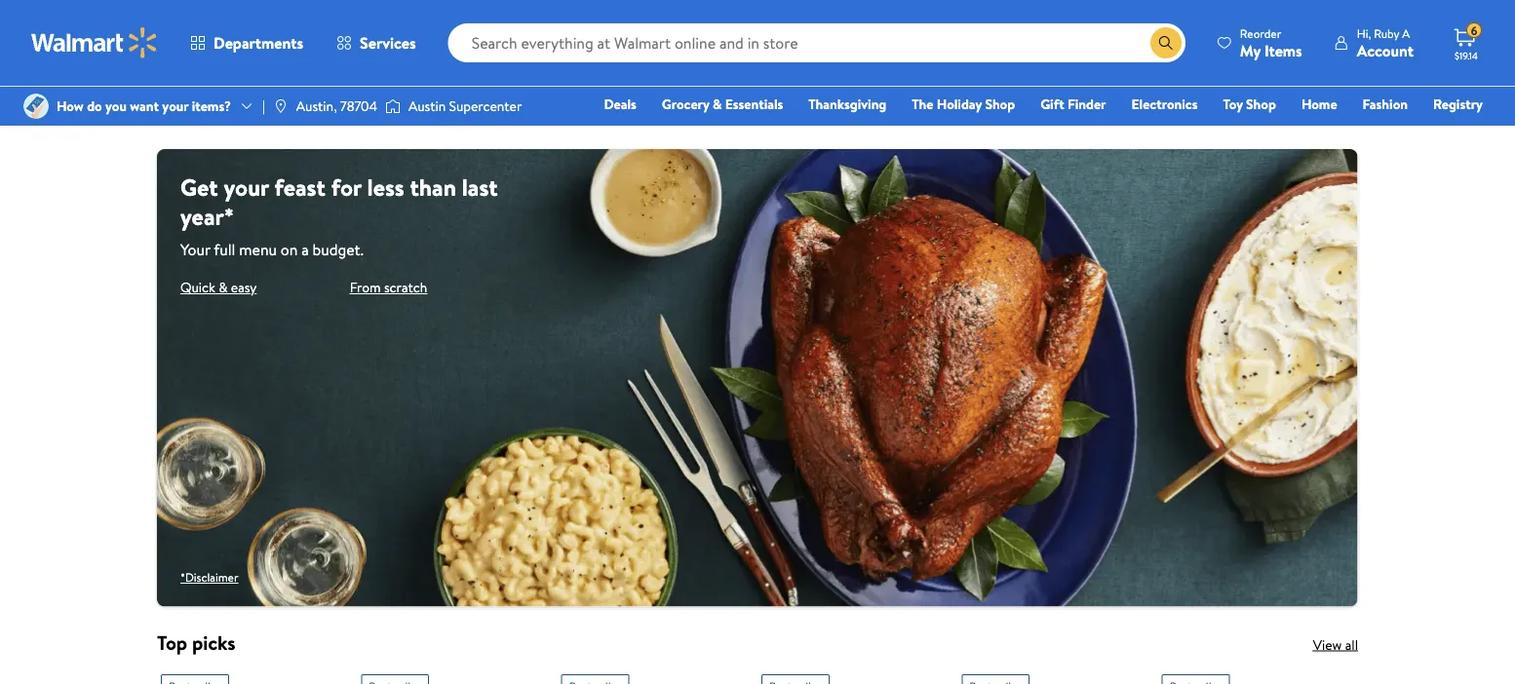 Task type: describe. For each thing, give the bounding box(es) containing it.
thanksgiving
[[809, 95, 887, 114]]

from scratch link
[[350, 278, 428, 297]]

grocery & essentials link
[[653, 94, 792, 115]]

6
[[1471, 22, 1478, 39]]

walmart+
[[1425, 122, 1483, 141]]

items
[[1265, 39, 1303, 61]]

for
[[331, 171, 362, 203]]

toy shop link
[[1215, 94, 1285, 115]]

thanksgiving link
[[800, 94, 896, 115]]

*disclaimer
[[180, 570, 238, 586]]

view
[[1313, 636, 1342, 655]]

hi,
[[1357, 25, 1371, 41]]

than
[[410, 171, 456, 203]]

your inside get your feast for less than last year* your full menu on a budget.
[[224, 171, 269, 203]]

the holiday shop
[[912, 95, 1015, 114]]

fashion link
[[1354, 94, 1417, 115]]

full
[[214, 239, 235, 260]]

feast
[[275, 171, 326, 203]]

1 shop from the left
[[985, 95, 1015, 114]]

gift finder link
[[1032, 94, 1115, 115]]

ruby
[[1374, 25, 1400, 41]]

essentials
[[725, 95, 783, 114]]

year*
[[180, 200, 234, 233]]

walmart image
[[31, 27, 158, 59]]

deals
[[604, 95, 637, 114]]

get
[[180, 171, 218, 203]]

you
[[105, 97, 127, 116]]

your
[[180, 239, 210, 260]]

budget.
[[313, 239, 364, 260]]

& for quick
[[219, 278, 228, 297]]

austin supercenter
[[409, 97, 522, 116]]

supercenter
[[449, 97, 522, 116]]

less
[[367, 171, 404, 203]]

how do you want your items?
[[57, 97, 231, 116]]

toy
[[1223, 95, 1243, 114]]

the holiday shop link
[[903, 94, 1024, 115]]

do
[[87, 97, 102, 116]]

0 vertical spatial your
[[162, 97, 189, 116]]

get your feast for less than last year* your full menu on a budget.
[[180, 171, 498, 260]]

from scratch
[[350, 278, 428, 297]]

a
[[302, 239, 309, 260]]

austin,
[[296, 97, 337, 116]]

the
[[912, 95, 934, 114]]

want
[[130, 97, 159, 116]]

walmart+ link
[[1416, 121, 1492, 142]]

 image for austin supercenter
[[385, 97, 401, 116]]

departments
[[214, 32, 303, 54]]

*disclaimer button
[[180, 570, 238, 586]]

home link
[[1293, 94, 1346, 115]]

services button
[[320, 20, 433, 66]]

one debit link
[[1325, 121, 1409, 142]]

gift finder
[[1041, 95, 1106, 114]]

account
[[1357, 39, 1414, 61]]



Task type: vqa. For each thing, say whether or not it's contained in the screenshot.
SCRATCH
yes



Task type: locate. For each thing, give the bounding box(es) containing it.
hi, ruby a account
[[1357, 25, 1414, 61]]

electronics link
[[1123, 94, 1207, 115]]

view all link
[[1313, 636, 1358, 655]]

your right want
[[162, 97, 189, 116]]

registry
[[1434, 95, 1483, 114]]

grocery
[[662, 95, 710, 114]]

1 vertical spatial &
[[219, 278, 228, 297]]

0 horizontal spatial shop
[[985, 95, 1015, 114]]

how
[[57, 97, 84, 116]]

easy
[[231, 278, 257, 297]]

&
[[713, 95, 722, 114], [219, 278, 228, 297]]

reorder
[[1240, 25, 1282, 41]]

clear search field text image
[[1127, 35, 1143, 51]]

1 vertical spatial your
[[224, 171, 269, 203]]

deals link
[[595, 94, 645, 115]]

78704
[[340, 97, 377, 116]]

toy shop
[[1223, 95, 1276, 114]]

1 horizontal spatial shop
[[1246, 95, 1276, 114]]

top picks
[[157, 629, 236, 657]]

shop
[[985, 95, 1015, 114], [1246, 95, 1276, 114]]

reorder my items
[[1240, 25, 1303, 61]]

1 horizontal spatial your
[[224, 171, 269, 203]]

on
[[281, 239, 298, 260]]

search icon image
[[1158, 35, 1174, 51]]

a
[[1403, 25, 1410, 41]]

holiday
[[937, 95, 982, 114]]

picks
[[192, 629, 236, 657]]

0 horizontal spatial  image
[[273, 98, 289, 114]]

& right grocery
[[713, 95, 722, 114]]

view all
[[1313, 636, 1358, 655]]

departments button
[[174, 20, 320, 66]]

 image
[[385, 97, 401, 116], [273, 98, 289, 114]]

quick
[[180, 278, 215, 297]]

debit
[[1366, 122, 1400, 141]]

from
[[350, 278, 381, 297]]

1 horizontal spatial  image
[[385, 97, 401, 116]]

1 horizontal spatial &
[[713, 95, 722, 114]]

fashion
[[1363, 95, 1408, 114]]

 image right |
[[273, 98, 289, 114]]

 image for austin, 78704
[[273, 98, 289, 114]]

0 horizontal spatial &
[[219, 278, 228, 297]]

my
[[1240, 39, 1261, 61]]

 image right 78704
[[385, 97, 401, 116]]

gift
[[1041, 95, 1065, 114]]

|
[[262, 97, 265, 116]]

home
[[1302, 95, 1338, 114]]

grocery & essentials
[[662, 95, 783, 114]]

last
[[462, 171, 498, 203]]

& for grocery
[[713, 95, 722, 114]]

quick & easy
[[180, 278, 257, 297]]

shop right holiday
[[985, 95, 1015, 114]]

austin, 78704
[[296, 97, 377, 116]]

your right get
[[224, 171, 269, 203]]

& left easy
[[219, 278, 228, 297]]

services
[[360, 32, 416, 54]]

0 horizontal spatial your
[[162, 97, 189, 116]]

austin
[[409, 97, 446, 116]]

quick & easy link
[[180, 278, 257, 297]]

one
[[1334, 122, 1363, 141]]

finder
[[1068, 95, 1106, 114]]

items?
[[192, 97, 231, 116]]

$19.14
[[1455, 49, 1478, 62]]

& inside 'link'
[[713, 95, 722, 114]]

your
[[162, 97, 189, 116], [224, 171, 269, 203]]

Walmart Site-Wide search field
[[448, 23, 1186, 62]]

0 vertical spatial &
[[713, 95, 722, 114]]

scratch
[[384, 278, 428, 297]]

shop right toy
[[1246, 95, 1276, 114]]

top
[[157, 629, 187, 657]]

all
[[1346, 636, 1358, 655]]

menu
[[239, 239, 277, 260]]

registry one debit
[[1334, 95, 1483, 141]]

registry link
[[1425, 94, 1492, 115]]

 image
[[23, 94, 49, 119]]

electronics
[[1132, 95, 1198, 114]]

Search search field
[[448, 23, 1186, 62]]

2 shop from the left
[[1246, 95, 1276, 114]]



